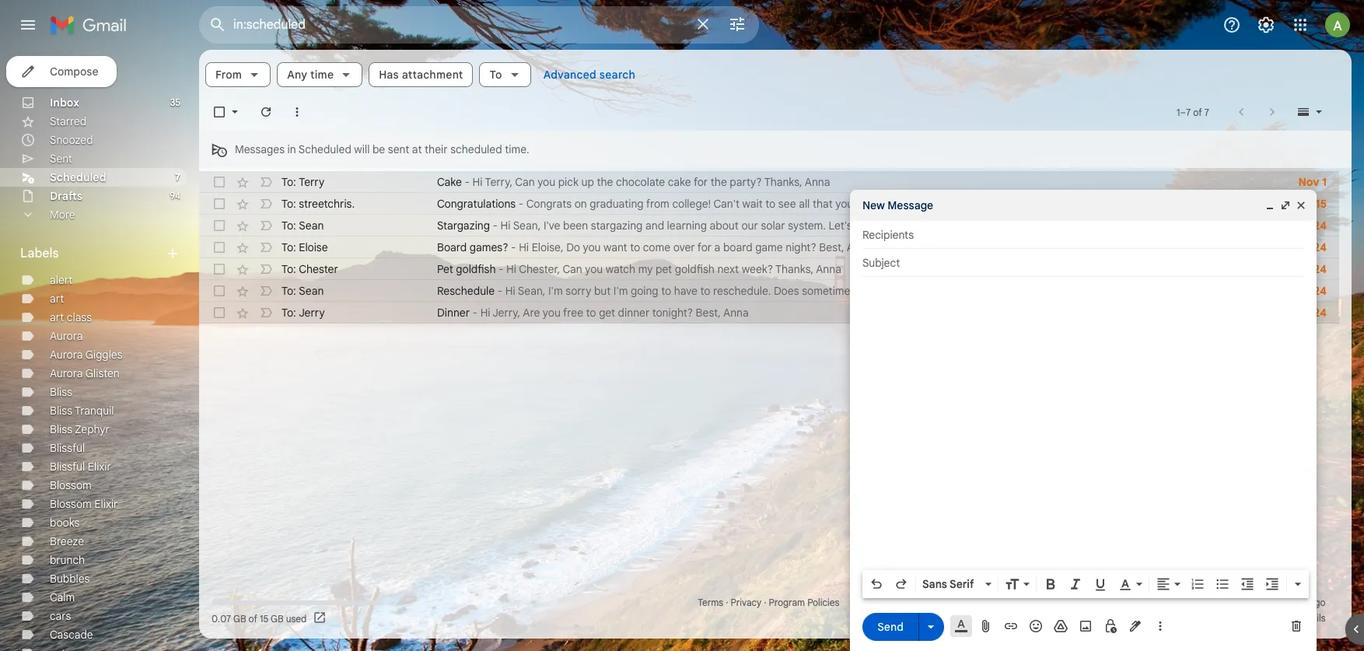 Task type: locate. For each thing, give the bounding box(es) containing it.
board
[[437, 240, 467, 254]]

best, down let's
[[820, 240, 845, 254]]

italic ‪(⌘i)‬ image
[[1068, 577, 1084, 592]]

bulleted list ‪(⌘⇧8)‬ image
[[1216, 577, 1231, 592]]

observation
[[981, 219, 1039, 233]]

to: down to: eloise
[[282, 262, 296, 276]]

0 vertical spatial of
[[1194, 106, 1203, 118]]

2 to: from the top
[[282, 197, 296, 211]]

- up jerry,
[[498, 284, 503, 298]]

serif
[[950, 577, 975, 591]]

labels navigation
[[0, 50, 199, 651]]

can down do
[[563, 262, 583, 276]]

to right want
[[631, 240, 641, 254]]

telescope
[[929, 219, 978, 233]]

1 vertical spatial best,
[[820, 240, 845, 254]]

insert emoji ‪(⌘⇧2)‬ image
[[1029, 619, 1044, 634]]

for right over
[[698, 240, 712, 254]]

aurora for aurora link
[[50, 329, 83, 343]]

blossom for blossom link
[[50, 479, 92, 493]]

hi left terry,
[[473, 175, 483, 189]]

1 sean from the top
[[299, 219, 324, 233]]

starred
[[50, 114, 87, 128]]

terms · privacy · program policies
[[698, 597, 840, 609]]

pet
[[437, 262, 453, 276]]

1 to: sean from the top
[[282, 219, 324, 233]]

2 art from the top
[[50, 310, 64, 325]]

over
[[674, 240, 695, 254]]

next left week
[[854, 284, 875, 298]]

art link
[[50, 292, 64, 306]]

sean, up are
[[518, 284, 546, 298]]

to: up to: jerry
[[282, 284, 296, 298]]

anna right stars!
[[1176, 219, 1202, 233]]

15 right the 'close' icon
[[1316, 197, 1328, 211]]

2/1/24 down nov 15
[[1296, 219, 1328, 233]]

0 horizontal spatial and
[[646, 219, 665, 233]]

blissful down bliss zephyr
[[50, 441, 85, 455]]

row up wait
[[199, 171, 1340, 193]]

bliss up 'blissful' link
[[50, 423, 72, 437]]

elixir down blissful elixir on the bottom left of page
[[94, 497, 118, 511]]

you right do
[[583, 240, 601, 254]]

15
[[1316, 197, 1328, 211], [260, 613, 269, 624]]

5 to: from the top
[[282, 262, 296, 276]]

4 row from the top
[[199, 237, 1340, 258]]

to: for pet
[[282, 262, 296, 276]]

1 vertical spatial next
[[854, 284, 875, 298]]

row down "game"
[[199, 258, 1340, 280]]

0 vertical spatial next
[[718, 262, 739, 276]]

nov up nov 15
[[1299, 175, 1320, 189]]

row down "solar"
[[199, 237, 1340, 258]]

anna up that
[[805, 175, 831, 189]]

None search field
[[199, 6, 760, 44]]

1 vertical spatial bliss
[[50, 404, 72, 418]]

9/1/24 for hi chester, can you watch my pet goldfish next week? thanks, anna
[[1296, 262, 1328, 276]]

- right dinner
[[473, 306, 478, 320]]

learning
[[667, 219, 707, 233]]

scheduled
[[451, 142, 502, 156]]

stargazing
[[591, 219, 643, 233]]

blissful for 'blissful' link
[[50, 441, 85, 455]]

0 vertical spatial 2/1/24
[[1296, 219, 1328, 233]]

15 left used
[[260, 613, 269, 624]]

next
[[718, 262, 739, 276], [854, 284, 875, 298]]

0 vertical spatial 1
[[1177, 106, 1181, 118]]

art down 'alert' link
[[50, 292, 64, 306]]

nov right pop out icon
[[1293, 197, 1314, 211]]

next down board
[[718, 262, 739, 276]]

watch
[[606, 262, 636, 276]]

hi up jerry,
[[506, 284, 516, 298]]

sean, left i've
[[513, 219, 541, 233]]

2 vertical spatial bliss
[[50, 423, 72, 437]]

3 bliss from the top
[[50, 423, 72, 437]]

1 vertical spatial thanks,
[[776, 262, 814, 276]]

1 horizontal spatial the
[[711, 175, 727, 189]]

blossom
[[50, 479, 92, 493], [50, 497, 92, 511]]

None checkbox
[[212, 196, 227, 212]]

0 vertical spatial elixir
[[88, 460, 111, 474]]

anna down reschedule - hi sean, i'm sorry but i'm going to have to reschedule. does sometime next week work for you? thanks, anna
[[724, 306, 749, 320]]

0 vertical spatial at
[[412, 142, 422, 156]]

a right plan
[[879, 219, 886, 233]]

more send options image
[[924, 619, 939, 635]]

do
[[567, 240, 580, 254]]

bliss up bliss tranquil link
[[50, 385, 72, 399]]

up
[[582, 175, 594, 189]]

more button
[[0, 205, 187, 224]]

1 horizontal spatial of
[[916, 219, 926, 233]]

1 row from the top
[[199, 171, 1340, 193]]

sean up eloise
[[299, 219, 324, 233]]

0 horizontal spatial goldfish
[[456, 262, 496, 276]]

1 horizontal spatial ·
[[764, 597, 767, 609]]

3 aurora from the top
[[50, 367, 83, 381]]

0 horizontal spatial gb
[[234, 613, 246, 624]]

row down the week?
[[199, 280, 1340, 302]]

· right terms
[[726, 597, 729, 609]]

1 art from the top
[[50, 292, 64, 306]]

main content
[[199, 50, 1352, 639]]

indent more ‪(⌘])‬ image
[[1265, 577, 1281, 592]]

1 9/1/24 from the top
[[1296, 262, 1328, 276]]

0 vertical spatial a
[[879, 219, 886, 233]]

for right cake
[[694, 175, 708, 189]]

gb right the 0.07
[[234, 613, 246, 624]]

2 2/1/24 from the top
[[1296, 240, 1328, 254]]

5 row from the top
[[199, 258, 1340, 280]]

at right sent
[[412, 142, 422, 156]]

plan
[[856, 219, 877, 233]]

dinner
[[618, 306, 650, 320]]

3 to: from the top
[[282, 219, 296, 233]]

2 to: sean from the top
[[282, 284, 324, 298]]

1 horizontal spatial 15
[[1316, 197, 1328, 211]]

blossom down blossom link
[[50, 497, 92, 511]]

0.07 gb of 15 gb used
[[212, 613, 307, 624]]

0 horizontal spatial 7
[[175, 171, 181, 183]]

sent link
[[50, 152, 72, 166]]

0 horizontal spatial next
[[718, 262, 739, 276]]

insert signature image
[[1128, 619, 1144, 634]]

i'm
[[549, 284, 563, 298], [614, 284, 628, 298]]

art for the "art" link
[[50, 292, 64, 306]]

1 vertical spatial elixir
[[94, 497, 118, 511]]

to: for cake
[[282, 175, 296, 189]]

2 · from the left
[[764, 597, 767, 609]]

can right terry,
[[515, 175, 535, 189]]

- for hi sean, i'm sorry but i'm going to have to reschedule. does sometime next week work for you? thanks, anna
[[498, 284, 503, 298]]

best,
[[1149, 219, 1174, 233], [820, 240, 845, 254], [696, 306, 721, 320]]

insert files using drive image
[[1054, 619, 1069, 634]]

i've
[[544, 219, 561, 233]]

thanks, right you?
[[976, 284, 1014, 298]]

elixir up blossom link
[[88, 460, 111, 474]]

numbered list ‪(⌘⇧7)‬ image
[[1191, 577, 1206, 592]]

main content containing from
[[199, 50, 1352, 639]]

1 aurora from the top
[[50, 329, 83, 343]]

1 vertical spatial for
[[698, 240, 712, 254]]

board games? - hi eloise, do you want to come over for a board game night? best, anna
[[437, 240, 873, 254]]

1 2/1/24 from the top
[[1296, 219, 1328, 233]]

0 horizontal spatial ·
[[726, 597, 729, 609]]

to
[[766, 197, 776, 211], [631, 240, 641, 254], [662, 284, 672, 298], [701, 284, 711, 298], [586, 306, 597, 320]]

- for congrats on graduating from college! can't wait to see all that you accomplish!
[[519, 197, 524, 211]]

1 goldfish from the left
[[456, 262, 496, 276]]

the right up
[[597, 175, 614, 189]]

footer containing terms
[[199, 595, 1340, 626]]

- up games?
[[493, 219, 498, 233]]

1 blissful from the top
[[50, 441, 85, 455]]

footer
[[199, 595, 1340, 626]]

pick
[[559, 175, 579, 189]]

to: left jerry
[[282, 306, 296, 320]]

0 horizontal spatial the
[[597, 175, 614, 189]]

hi up games?
[[501, 219, 511, 233]]

and left look
[[1042, 219, 1061, 233]]

7 inside labels navigation
[[175, 171, 181, 183]]

2 goldfish from the left
[[675, 262, 715, 276]]

0 vertical spatial for
[[694, 175, 708, 189]]

2 aurora from the top
[[50, 348, 83, 362]]

1 vertical spatial art
[[50, 310, 64, 325]]

does
[[774, 284, 800, 298]]

settings image
[[1258, 16, 1276, 34]]

0 vertical spatial sean,
[[513, 219, 541, 233]]

blossom down "blissful elixir" link in the bottom left of the page
[[50, 479, 92, 493]]

you left pick
[[538, 175, 556, 189]]

1 vertical spatial to: sean
[[282, 284, 324, 298]]

to: for board
[[282, 240, 296, 254]]

2/1/24 down the 'close' icon
[[1296, 240, 1328, 254]]

hi for hi sean, i've been stargazing and learning about our solar system. let's plan a night of telescope observation and look at the stars! best, anna
[[501, 219, 511, 233]]

sean up jerry
[[299, 284, 324, 298]]

blissful down 'blissful' link
[[50, 460, 85, 474]]

snoozed
[[50, 133, 93, 147]]

1 vertical spatial 9/1/24
[[1296, 284, 1328, 298]]

a
[[879, 219, 886, 233], [715, 240, 721, 254]]

work
[[907, 284, 930, 298]]

to: sean
[[282, 219, 324, 233], [282, 284, 324, 298]]

hi for hi sean, i'm sorry but i'm going to have to reschedule. does sometime next week work for you? thanks, anna
[[506, 284, 516, 298]]

goldfish up reschedule
[[456, 262, 496, 276]]

1 vertical spatial blossom
[[50, 497, 92, 511]]

0 vertical spatial blossom
[[50, 479, 92, 493]]

formatting options toolbar
[[863, 570, 1310, 598]]

hi
[[473, 175, 483, 189], [501, 219, 511, 233], [519, 240, 529, 254], [507, 262, 517, 276], [506, 284, 516, 298], [481, 306, 491, 320]]

send
[[878, 620, 904, 634]]

gmail image
[[50, 9, 135, 40]]

1 horizontal spatial gb
[[271, 613, 284, 624]]

and up board games? - hi eloise, do you want to come over for a board game night? best, anna
[[646, 219, 665, 233]]

0 horizontal spatial can
[[515, 175, 535, 189]]

7 to: from the top
[[282, 306, 296, 320]]

0 vertical spatial aurora
[[50, 329, 83, 343]]

toggle split pane mode image
[[1296, 104, 1312, 120]]

to: sean for stargazing
[[282, 219, 324, 233]]

nov for nov 1
[[1299, 175, 1320, 189]]

row
[[199, 171, 1340, 193], [199, 193, 1340, 215], [199, 215, 1340, 237], [199, 237, 1340, 258], [199, 258, 1340, 280], [199, 280, 1340, 302], [199, 302, 1340, 324]]

art down the "art" link
[[50, 310, 64, 325]]

blissful elixir link
[[50, 460, 111, 474]]

0 horizontal spatial 1
[[1177, 106, 1181, 118]]

cascade link
[[50, 628, 93, 642]]

redo ‪(⌘y)‬ image
[[894, 577, 910, 592]]

to: sean up to: eloise
[[282, 219, 324, 233]]

1 vertical spatial sean,
[[518, 284, 546, 298]]

· right privacy link
[[764, 597, 767, 609]]

want
[[604, 240, 628, 254]]

0 horizontal spatial i'm
[[549, 284, 563, 298]]

aurora for aurora giggles
[[50, 348, 83, 362]]

congratulations - congrats on graduating from college! can't wait to see all that you accomplish!
[[437, 197, 916, 211]]

1 vertical spatial can
[[563, 262, 583, 276]]

bliss tranquil link
[[50, 404, 114, 418]]

for right work
[[933, 284, 947, 298]]

search mail image
[[204, 11, 232, 39]]

0 horizontal spatial a
[[715, 240, 721, 254]]

be
[[373, 142, 385, 156]]

0 vertical spatial blissful
[[50, 441, 85, 455]]

i'm right the but
[[614, 284, 628, 298]]

2 9/1/24 from the top
[[1296, 284, 1328, 298]]

row up "game"
[[199, 215, 1340, 237]]

- right cake
[[465, 175, 470, 189]]

2 horizontal spatial the
[[1100, 219, 1116, 233]]

- right games?
[[511, 240, 516, 254]]

anna down subject field at right
[[1016, 284, 1042, 298]]

gb
[[234, 613, 246, 624], [271, 613, 284, 624]]

aurora
[[50, 329, 83, 343], [50, 348, 83, 362], [50, 367, 83, 381]]

to: sean up to: jerry
[[282, 284, 324, 298]]

blossom link
[[50, 479, 92, 493]]

any time button
[[277, 62, 363, 87]]

1 horizontal spatial next
[[854, 284, 875, 298]]

1 vertical spatial at
[[1087, 219, 1097, 233]]

insert photo image
[[1079, 619, 1094, 634]]

hi for hi jerry, are you free to get dinner tonight? best, anna
[[481, 306, 491, 320]]

thanks, down night? on the top of the page
[[776, 262, 814, 276]]

footer inside main content
[[199, 595, 1340, 626]]

activity:
[[1226, 597, 1259, 609]]

aurora down art class link
[[50, 329, 83, 343]]

1 i'm from the left
[[549, 284, 563, 298]]

2 vertical spatial aurora
[[50, 367, 83, 381]]

my
[[639, 262, 653, 276]]

scheduled up drafts link
[[50, 170, 106, 184]]

dinner - hi jerry, are you free to get dinner tonight? best, anna
[[437, 306, 749, 320]]

board
[[724, 240, 753, 254]]

4 to: from the top
[[282, 240, 296, 254]]

to left get
[[586, 306, 597, 320]]

1 bliss from the top
[[50, 385, 72, 399]]

2 bliss from the top
[[50, 404, 72, 418]]

0 vertical spatial sean
[[299, 219, 324, 233]]

blissful elixir
[[50, 460, 111, 474]]

2 i'm from the left
[[614, 284, 628, 298]]

2 blossom from the top
[[50, 497, 92, 511]]

thanks, up 'see'
[[765, 175, 803, 189]]

2 horizontal spatial of
[[1194, 106, 1203, 118]]

week?
[[742, 262, 774, 276]]

aurora down aurora link
[[50, 348, 83, 362]]

all
[[799, 197, 810, 211]]

blissful link
[[50, 441, 85, 455]]

0 vertical spatial 15
[[1316, 197, 1328, 211]]

wait
[[743, 197, 763, 211]]

0 horizontal spatial at
[[412, 142, 422, 156]]

search
[[600, 68, 636, 82]]

cake
[[668, 175, 692, 189]]

1 blossom from the top
[[50, 479, 92, 493]]

1 vertical spatial 2/1/24
[[1296, 240, 1328, 254]]

row down does
[[199, 302, 1340, 324]]

pet goldfish - hi chester, can you watch my pet goldfish next week? thanks, anna
[[437, 262, 842, 276]]

1 vertical spatial aurora
[[50, 348, 83, 362]]

you right are
[[543, 306, 561, 320]]

accomplish!
[[857, 197, 916, 211]]

to: for stargazing
[[282, 219, 296, 233]]

program policies link
[[769, 597, 840, 609]]

best, down have
[[696, 306, 721, 320]]

None checkbox
[[212, 104, 227, 120], [212, 174, 227, 190], [212, 218, 227, 233], [212, 240, 227, 255], [212, 261, 227, 277], [212, 283, 227, 299], [212, 305, 227, 321], [212, 104, 227, 120], [212, 174, 227, 190], [212, 218, 227, 233], [212, 240, 227, 255], [212, 261, 227, 277], [212, 283, 227, 299], [212, 305, 227, 321]]

1 vertical spatial 15
[[260, 613, 269, 624]]

the up can't
[[711, 175, 727, 189]]

0 vertical spatial art
[[50, 292, 64, 306]]

0 vertical spatial nov
[[1299, 175, 1320, 189]]

1 horizontal spatial a
[[879, 219, 886, 233]]

anna down plan
[[847, 240, 873, 254]]

2 vertical spatial best,
[[696, 306, 721, 320]]

send button
[[863, 613, 919, 641]]

to
[[490, 68, 502, 82]]

94
[[170, 190, 181, 202]]

to: down the to: terry
[[282, 197, 296, 211]]

1 horizontal spatial best,
[[820, 240, 845, 254]]

1 vertical spatial nov
[[1293, 197, 1314, 211]]

2 row from the top
[[199, 193, 1340, 215]]

to: for reschedule
[[282, 284, 296, 298]]

in
[[288, 142, 296, 156]]

0 vertical spatial 9/1/24
[[1296, 262, 1328, 276]]

more image
[[289, 104, 305, 120]]

1 horizontal spatial i'm
[[614, 284, 628, 298]]

of right night
[[916, 219, 926, 233]]

1 horizontal spatial 1
[[1323, 175, 1328, 189]]

2 vertical spatial of
[[249, 613, 258, 624]]

reschedule.
[[714, 284, 772, 298]]

blissful for blissful elixir
[[50, 460, 85, 474]]

hi left jerry,
[[481, 306, 491, 320]]

come
[[643, 240, 671, 254]]

sean, for i'm
[[518, 284, 546, 298]]

week
[[878, 284, 904, 298]]

advanced search button
[[537, 61, 642, 89]]

bliss for bliss tranquil
[[50, 404, 72, 418]]

to: eloise
[[282, 240, 328, 254]]

hi left chester,
[[507, 262, 517, 276]]

breeze link
[[50, 535, 84, 549]]

will
[[354, 142, 370, 156]]

1 horizontal spatial goldfish
[[675, 262, 715, 276]]

scheduled inside labels navigation
[[50, 170, 106, 184]]

dinner
[[437, 306, 470, 320]]

at right look
[[1087, 219, 1097, 233]]

0 horizontal spatial scheduled
[[50, 170, 106, 184]]

goldfish up have
[[675, 262, 715, 276]]

sean for stargazing - hi sean, i've been stargazing and learning about our solar system. let's plan a night of telescope observation and look at the stars! best, anna
[[299, 219, 324, 233]]

2 sean from the top
[[299, 284, 324, 298]]

best, right stars!
[[1149, 219, 1174, 233]]

sent
[[388, 142, 409, 156]]

policies
[[808, 597, 840, 609]]

2 and from the left
[[1042, 219, 1061, 233]]

1 vertical spatial of
[[916, 219, 926, 233]]

2 gb from the left
[[271, 613, 284, 624]]

to: up to: eloise
[[282, 219, 296, 233]]

of right – on the top right of page
[[1194, 106, 1203, 118]]

none checkbox inside row
[[212, 196, 227, 212]]

about
[[710, 219, 739, 233]]

bliss down bliss link on the left of page
[[50, 404, 72, 418]]

- down games?
[[499, 262, 504, 276]]

scheduled
[[299, 142, 352, 156], [50, 170, 106, 184]]

1 horizontal spatial scheduled
[[299, 142, 352, 156]]

0 vertical spatial bliss
[[50, 385, 72, 399]]

1 vertical spatial sean
[[299, 284, 324, 298]]

tranquil
[[75, 404, 114, 418]]

1 to: from the top
[[282, 175, 296, 189]]

1 vertical spatial 1
[[1323, 175, 1328, 189]]

7
[[1187, 106, 1192, 118], [1205, 106, 1210, 118], [175, 171, 181, 183]]

2 horizontal spatial best,
[[1149, 219, 1174, 233]]

get
[[599, 306, 616, 320]]

pop out image
[[1280, 199, 1293, 212]]

2/1/24 for hi sean, i've been stargazing and learning about our solar system. let's plan a night of telescope observation and look at the stars! best, anna
[[1296, 219, 1328, 233]]

0 vertical spatial to: sean
[[282, 219, 324, 233]]

scheduled right in
[[299, 142, 352, 156]]

to right have
[[701, 284, 711, 298]]

of right the 0.07
[[249, 613, 258, 624]]

2 blissful from the top
[[50, 460, 85, 474]]

1 horizontal spatial and
[[1042, 219, 1061, 233]]

–
[[1181, 106, 1187, 118]]

i'm left sorry
[[549, 284, 563, 298]]

brunch
[[50, 553, 85, 567]]

to: left terry
[[282, 175, 296, 189]]

1 vertical spatial blissful
[[50, 460, 85, 474]]

row up "solar"
[[199, 193, 1340, 215]]

7 row from the top
[[199, 302, 1340, 324]]

a left board
[[715, 240, 721, 254]]

the left stars!
[[1100, 219, 1116, 233]]

Subject field
[[863, 255, 1305, 271]]

anna up sometime
[[816, 262, 842, 276]]

1 vertical spatial scheduled
[[50, 170, 106, 184]]

6 to: from the top
[[282, 284, 296, 298]]



Task type: vqa. For each thing, say whether or not it's contained in the screenshot.
first Sean from the top
yes



Task type: describe. For each thing, give the bounding box(es) containing it.
on
[[575, 197, 587, 211]]

you up the but
[[585, 262, 603, 276]]

to: streetchris.
[[282, 197, 355, 211]]

aurora giggles
[[50, 348, 123, 362]]

insert link ‪(⌘k)‬ image
[[1004, 619, 1019, 634]]

advanced search options image
[[722, 9, 753, 40]]

stargazing - hi sean, i've been stargazing and learning about our solar system. let's plan a night of telescope observation and look at the stars! best, anna
[[437, 219, 1202, 233]]

used
[[286, 613, 307, 624]]

congratulations
[[437, 197, 516, 211]]

new message dialog
[[851, 190, 1317, 651]]

new message
[[863, 198, 934, 212]]

toggle confidential mode image
[[1103, 619, 1119, 634]]

ago
[[1310, 597, 1326, 609]]

0 horizontal spatial 15
[[260, 613, 269, 624]]

2 vertical spatial thanks,
[[976, 284, 1014, 298]]

has
[[379, 68, 399, 82]]

attach files image
[[979, 619, 995, 634]]

blossom for blossom elixir
[[50, 497, 92, 511]]

1 inside row
[[1323, 175, 1328, 189]]

53
[[1262, 597, 1272, 609]]

inbox
[[50, 96, 79, 110]]

starred link
[[50, 114, 87, 128]]

0 vertical spatial can
[[515, 175, 535, 189]]

- for hi sean, i've been stargazing and learning about our solar system. let's plan a night of telescope observation and look at the stars! best, anna
[[493, 219, 498, 233]]

breeze
[[50, 535, 84, 549]]

any time
[[287, 68, 334, 82]]

new
[[863, 198, 885, 212]]

streetchris.
[[299, 197, 355, 211]]

1 and from the left
[[646, 219, 665, 233]]

bliss for bliss link on the left of page
[[50, 385, 72, 399]]

of inside row
[[916, 219, 926, 233]]

program
[[769, 597, 806, 609]]

bliss for bliss zephyr
[[50, 423, 72, 437]]

1 · from the left
[[726, 597, 729, 609]]

from
[[647, 197, 670, 211]]

you right that
[[836, 197, 854, 211]]

aurora for aurora glisten
[[50, 367, 83, 381]]

discard draft ‪(⌘⇧d)‬ image
[[1289, 619, 1305, 634]]

details link
[[1298, 612, 1326, 624]]

labels
[[20, 246, 59, 261]]

0 vertical spatial thanks,
[[765, 175, 803, 189]]

2 horizontal spatial 7
[[1205, 106, 1210, 118]]

free
[[563, 306, 584, 320]]

sean for reschedule - hi sean, i'm sorry but i'm going to have to reschedule. does sometime next week work for you? thanks, anna
[[299, 284, 324, 298]]

aurora glisten link
[[50, 367, 120, 381]]

- for hi jerry, are you free to get dinner tonight? best, anna
[[473, 306, 478, 320]]

bliss zephyr
[[50, 423, 110, 437]]

cars link
[[50, 609, 71, 623]]

messages
[[235, 142, 285, 156]]

10/1/24
[[1290, 306, 1328, 320]]

9/1/24 for hi sean, i'm sorry but i'm going to have to reschedule. does sometime next week work for you? thanks, anna
[[1296, 284, 1328, 298]]

35
[[170, 96, 181, 108]]

clear search image
[[688, 9, 719, 40]]

alert link
[[50, 273, 73, 287]]

privacy link
[[731, 597, 762, 609]]

cake - hi terry, can you pick up the chocolate cake for the party? thanks, anna
[[437, 175, 831, 189]]

sean, for i've
[[513, 219, 541, 233]]

underline ‪(⌘u)‬ image
[[1093, 577, 1109, 593]]

elixir for blissful elixir
[[88, 460, 111, 474]]

indent less ‪(⌘[)‬ image
[[1240, 577, 1256, 592]]

aurora link
[[50, 329, 83, 343]]

0 horizontal spatial of
[[249, 613, 258, 624]]

hi left eloise,
[[519, 240, 529, 254]]

look
[[1064, 219, 1084, 233]]

giggles
[[85, 348, 123, 362]]

game
[[756, 240, 783, 254]]

message
[[888, 198, 934, 212]]

terms link
[[698, 597, 724, 609]]

bliss link
[[50, 385, 72, 399]]

games?
[[470, 240, 509, 254]]

been
[[563, 219, 588, 233]]

from
[[216, 68, 242, 82]]

bliss zephyr link
[[50, 423, 110, 437]]

recipients
[[863, 228, 914, 242]]

6 row from the top
[[199, 280, 1340, 302]]

sans serif option
[[920, 577, 983, 592]]

to: jerry
[[282, 306, 325, 320]]

bliss tranquil
[[50, 404, 114, 418]]

- for hi terry, can you pick up the chocolate cake for the party? thanks, anna
[[465, 175, 470, 189]]

cars
[[50, 609, 71, 623]]

books
[[50, 516, 80, 530]]

to left 'see'
[[766, 197, 776, 211]]

1 horizontal spatial at
[[1087, 219, 1097, 233]]

1 horizontal spatial can
[[563, 262, 583, 276]]

0 vertical spatial scheduled
[[299, 142, 352, 156]]

Message Body text field
[[863, 285, 1305, 566]]

15 inside row
[[1316, 197, 1328, 211]]

labels heading
[[20, 246, 165, 261]]

zephyr
[[75, 423, 110, 437]]

elixir for blossom elixir
[[94, 497, 118, 511]]

0 vertical spatial best,
[[1149, 219, 1174, 233]]

has attachment
[[379, 68, 463, 82]]

1 horizontal spatial 7
[[1187, 106, 1192, 118]]

main menu image
[[19, 16, 37, 34]]

attachment
[[402, 68, 463, 82]]

minutes
[[1274, 597, 1308, 609]]

support image
[[1223, 16, 1242, 34]]

to: for dinner
[[282, 306, 296, 320]]

undo ‪(⌘z)‬ image
[[869, 577, 885, 592]]

blossom elixir link
[[50, 497, 118, 511]]

night?
[[786, 240, 817, 254]]

nov 1
[[1299, 175, 1328, 189]]

more options image
[[1156, 619, 1166, 634]]

can't
[[714, 197, 740, 211]]

aurora glisten
[[50, 367, 120, 381]]

terms
[[698, 597, 724, 609]]

close image
[[1296, 199, 1308, 212]]

art for art class
[[50, 310, 64, 325]]

hi for hi terry, can you pick up the chocolate cake for the party? thanks, anna
[[473, 175, 483, 189]]

messages in scheduled will be sent at their scheduled time.
[[235, 142, 530, 156]]

compose
[[50, 65, 98, 79]]

Search mail text field
[[233, 17, 685, 33]]

from button
[[205, 62, 271, 87]]

jerry,
[[493, 306, 521, 320]]

chocolate
[[616, 175, 665, 189]]

night
[[888, 219, 913, 233]]

to: for congratulations
[[282, 197, 296, 211]]

2 vertical spatial for
[[933, 284, 947, 298]]

drafts link
[[50, 189, 83, 203]]

sent
[[50, 152, 72, 166]]

bold ‪(⌘b)‬ image
[[1044, 577, 1059, 592]]

refresh image
[[258, 104, 274, 120]]

reschedule
[[437, 284, 495, 298]]

their
[[425, 142, 448, 156]]

more formatting options image
[[1291, 577, 1307, 592]]

our
[[742, 219, 759, 233]]

for for over
[[698, 240, 712, 254]]

1 gb from the left
[[234, 613, 246, 624]]

cake
[[437, 175, 462, 189]]

graduating
[[590, 197, 644, 211]]

3 row from the top
[[199, 215, 1340, 237]]

0 horizontal spatial best,
[[696, 306, 721, 320]]

for for cake
[[694, 175, 708, 189]]

art class link
[[50, 310, 92, 325]]

drafts
[[50, 189, 83, 203]]

1 vertical spatial a
[[715, 240, 721, 254]]

nov 15
[[1293, 197, 1328, 211]]

2/1/24 for hi eloise, do you want to come over for a board game night? best, anna
[[1296, 240, 1328, 254]]

nov for nov 15
[[1293, 197, 1314, 211]]

have
[[674, 284, 698, 298]]

bubbles link
[[50, 572, 90, 586]]

minimize image
[[1265, 199, 1277, 212]]

eloise,
[[532, 240, 564, 254]]

stars!
[[1119, 219, 1146, 233]]

tonight?
[[653, 306, 693, 320]]

follow link to manage storage image
[[313, 611, 329, 626]]

to: sean for reschedule
[[282, 284, 324, 298]]

sans
[[923, 577, 948, 591]]

to left have
[[662, 284, 672, 298]]

0.07
[[212, 613, 231, 624]]



